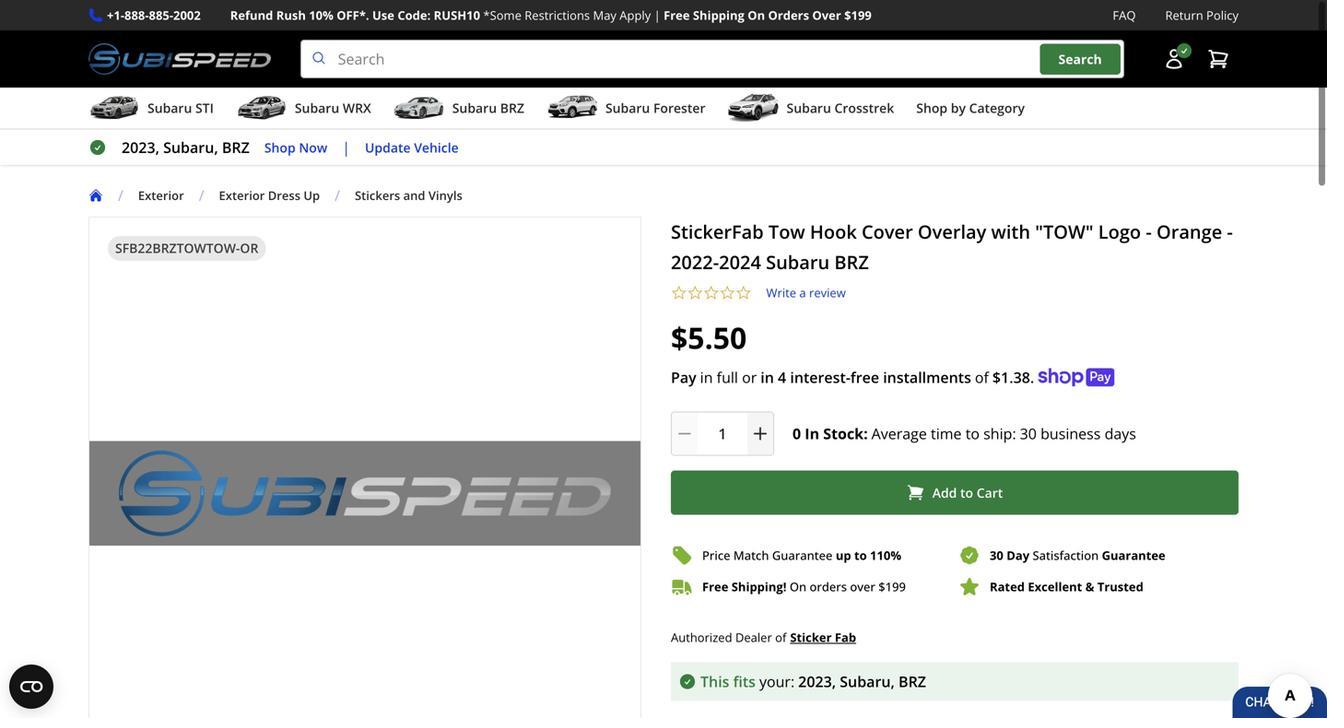 Task type: locate. For each thing, give the bounding box(es) containing it.
shop pay image
[[1038, 368, 1115, 387]]

subaru inside subaru sti dropdown button
[[148, 99, 192, 117]]

subaru for subaru crosstrek
[[787, 99, 832, 117]]

exterior link
[[138, 187, 199, 204], [138, 187, 184, 204]]

your:
[[760, 671, 795, 691]]

shop for shop now
[[264, 139, 296, 156]]

a subaru brz thumbnail image image
[[393, 94, 445, 122]]

0 horizontal spatial free
[[664, 7, 690, 24]]

2 - from the left
[[1228, 219, 1234, 244]]

may
[[593, 7, 617, 24]]

/ right up
[[335, 185, 340, 205]]

1 horizontal spatial on
[[790, 579, 807, 595]]

1 horizontal spatial exterior
[[219, 187, 265, 204]]

0 horizontal spatial /
[[118, 185, 123, 205]]

excellent
[[1028, 579, 1083, 595]]

- right orange
[[1228, 219, 1234, 244]]

1 vertical spatial of
[[776, 629, 787, 646]]

1 horizontal spatial /
[[199, 185, 204, 205]]

on left orders
[[790, 579, 807, 595]]

empty star image
[[671, 285, 687, 301], [720, 285, 736, 301], [736, 285, 752, 301]]

in left 4 on the bottom of the page
[[761, 368, 774, 387]]

price match guarantee up to 110%
[[703, 547, 902, 564]]

average
[[872, 424, 927, 444]]

to inside button
[[961, 484, 974, 501]]

of right dealer
[[776, 629, 787, 646]]

2 guarantee from the left
[[1102, 547, 1166, 564]]

2 horizontal spatial /
[[335, 185, 340, 205]]

0 vertical spatial shop
[[917, 99, 948, 117]]

/ right home image
[[118, 185, 123, 205]]

sticker fab link
[[790, 628, 857, 647]]

0 vertical spatial of
[[975, 368, 989, 387]]

cart
[[977, 484, 1003, 501]]

subaru forester
[[606, 99, 706, 117]]

exterior down 2023, subaru, brz
[[138, 187, 184, 204]]

to right time
[[966, 424, 980, 444]]

"tow"
[[1036, 219, 1094, 244]]

rush
[[276, 7, 306, 24]]

shop inside dropdown button
[[917, 99, 948, 117]]

1 horizontal spatial guarantee
[[1102, 547, 1166, 564]]

guarantee up 'trusted'
[[1102, 547, 1166, 564]]

3 / from the left
[[335, 185, 340, 205]]

faq
[[1113, 7, 1136, 24]]

| right the now
[[342, 137, 350, 157]]

2 / from the left
[[199, 185, 204, 205]]

decrement image
[[676, 425, 694, 443]]

0 vertical spatial |
[[654, 7, 661, 24]]

2024
[[719, 250, 761, 275]]

home image
[[89, 188, 103, 203]]

subaru crosstrek button
[[728, 91, 895, 128]]

exterior left dress
[[219, 187, 265, 204]]

cover
[[862, 219, 913, 244]]

free right apply
[[664, 7, 690, 24]]

2023, right your:
[[799, 671, 836, 691]]

of
[[975, 368, 989, 387], [776, 629, 787, 646]]

1 horizontal spatial of
[[975, 368, 989, 387]]

1 horizontal spatial subaru,
[[840, 671, 895, 691]]

1 vertical spatial free
[[703, 579, 729, 595]]

1 exterior from the left
[[138, 187, 184, 204]]

$1.38
[[993, 368, 1031, 387]]

increment image
[[751, 425, 770, 443]]

/ down 2023, subaru, brz
[[199, 185, 204, 205]]

of left $1.38
[[975, 368, 989, 387]]

sticker
[[790, 629, 832, 646]]

subaru left sti
[[148, 99, 192, 117]]

full
[[717, 368, 738, 387]]

1 vertical spatial on
[[790, 579, 807, 595]]

exterior
[[138, 187, 184, 204], [219, 187, 265, 204]]

subaru up the now
[[295, 99, 339, 117]]

logo
[[1099, 219, 1142, 244]]

1 vertical spatial shop
[[264, 139, 296, 156]]

subaru up vehicle
[[452, 99, 497, 117]]

return
[[1166, 7, 1204, 24]]

/ for exterior
[[118, 185, 123, 205]]

subaru for subaru brz
[[452, 99, 497, 117]]

write a review link
[[767, 285, 846, 301]]

1 vertical spatial to
[[961, 484, 974, 501]]

0 horizontal spatial 2023,
[[122, 137, 159, 157]]

0
[[793, 424, 801, 444]]

business
[[1041, 424, 1101, 444]]

1 / from the left
[[118, 185, 123, 205]]

1 horizontal spatial in
[[761, 368, 774, 387]]

restrictions
[[525, 7, 590, 24]]

subaru inside subaru forester dropdown button
[[606, 99, 650, 117]]

None number field
[[671, 412, 774, 456]]

2022-
[[671, 250, 719, 275]]

in left full
[[700, 368, 713, 387]]

subaru
[[148, 99, 192, 117], [295, 99, 339, 117], [452, 99, 497, 117], [606, 99, 650, 117], [787, 99, 832, 117], [766, 250, 830, 275]]

by
[[951, 99, 966, 117]]

subaru, down 'subaru sti'
[[163, 137, 218, 157]]

add
[[933, 484, 957, 501]]

1 vertical spatial 30
[[990, 547, 1004, 564]]

subaru up a
[[766, 250, 830, 275]]

add to cart button
[[671, 471, 1239, 515]]

0 vertical spatial on
[[748, 7, 765, 24]]

1 empty star image from the left
[[671, 285, 687, 301]]

stock:
[[824, 424, 868, 444]]

code:
[[398, 7, 431, 24]]

orange
[[1157, 219, 1223, 244]]

/
[[118, 185, 123, 205], [199, 185, 204, 205], [335, 185, 340, 205]]

a subaru crosstrek thumbnail image image
[[728, 94, 780, 122]]

review
[[810, 285, 846, 301]]

empty star image
[[687, 285, 703, 301], [703, 285, 720, 301]]

subaru inside subaru wrx dropdown button
[[295, 99, 339, 117]]

shop left the now
[[264, 139, 296, 156]]

add to cart
[[933, 484, 1003, 501]]

0 horizontal spatial shop
[[264, 139, 296, 156]]

0 vertical spatial free
[[664, 7, 690, 24]]

rated
[[990, 579, 1025, 595]]

this fits your: 2023, subaru, brz
[[701, 671, 927, 691]]

/ for stickers and vinyls
[[335, 185, 340, 205]]

or
[[240, 239, 259, 257]]

forester
[[654, 99, 706, 117]]

dress
[[268, 187, 301, 204]]

1 horizontal spatial 30
[[1020, 424, 1037, 444]]

search
[[1059, 50, 1102, 68]]

|
[[654, 7, 661, 24], [342, 137, 350, 157]]

1 vertical spatial subaru,
[[840, 671, 895, 691]]

shipping
[[693, 7, 745, 24]]

shop left "by"
[[917, 99, 948, 117]]

search button
[[1041, 44, 1121, 75]]

subaru for subaru wrx
[[295, 99, 339, 117]]

guarantee up the 'free shipping! on orders over $ 199'
[[773, 547, 833, 564]]

- right logo
[[1146, 219, 1152, 244]]

brz
[[500, 99, 525, 117], [222, 137, 250, 157], [835, 250, 869, 275], [899, 671, 927, 691]]

2 empty star image from the left
[[720, 285, 736, 301]]

subaru for subaru sti
[[148, 99, 192, 117]]

888-
[[125, 7, 149, 24]]

subaru right "a subaru crosstrek thumbnail image"
[[787, 99, 832, 117]]

0 horizontal spatial exterior
[[138, 187, 184, 204]]

0 horizontal spatial -
[[1146, 219, 1152, 244]]

guarantee
[[773, 547, 833, 564], [1102, 547, 1166, 564]]

1 horizontal spatial -
[[1228, 219, 1234, 244]]

2023, down subaru sti dropdown button
[[122, 137, 159, 157]]

exterior for exterior dress up
[[219, 187, 265, 204]]

to right up
[[855, 547, 867, 564]]

hook
[[810, 219, 857, 244]]

0 vertical spatial 30
[[1020, 424, 1037, 444]]

-
[[1146, 219, 1152, 244], [1228, 219, 1234, 244]]

satisfaction
[[1033, 547, 1099, 564]]

subaru left "forester"
[[606, 99, 650, 117]]

30 right ship:
[[1020, 424, 1037, 444]]

0 vertical spatial subaru,
[[163, 137, 218, 157]]

1 horizontal spatial shop
[[917, 99, 948, 117]]

subaru, down fab
[[840, 671, 895, 691]]

subaru forester button
[[547, 91, 706, 128]]

subaru inside subaru crosstrek dropdown button
[[787, 99, 832, 117]]

on left orders at the top right of the page
[[748, 7, 765, 24]]

1 - from the left
[[1146, 219, 1152, 244]]

0 vertical spatial 2023,
[[122, 137, 159, 157]]

exterior for exterior
[[138, 187, 184, 204]]

in
[[700, 368, 713, 387], [761, 368, 774, 387]]

shop
[[917, 99, 948, 117], [264, 139, 296, 156]]

subaru brz button
[[393, 91, 525, 128]]

a subaru sti thumbnail image image
[[89, 94, 140, 122]]

subaru inside subaru brz dropdown button
[[452, 99, 497, 117]]

0 horizontal spatial on
[[748, 7, 765, 24]]

| right apply
[[654, 7, 661, 24]]

pay in full or in 4 interest-free installments of $1.38 .
[[671, 368, 1035, 387]]

exterior dress up
[[219, 187, 320, 204]]

1 horizontal spatial 2023,
[[799, 671, 836, 691]]

to right add at the right bottom
[[961, 484, 974, 501]]

over
[[850, 579, 876, 595]]

2 exterior from the left
[[219, 187, 265, 204]]

0 horizontal spatial guarantee
[[773, 547, 833, 564]]

30 left 'day'
[[990, 547, 1004, 564]]

subaru brz
[[452, 99, 525, 117]]

use
[[372, 7, 395, 24]]

0 horizontal spatial |
[[342, 137, 350, 157]]

0 horizontal spatial of
[[776, 629, 787, 646]]

&
[[1086, 579, 1095, 595]]

write
[[767, 285, 797, 301]]

0 horizontal spatial in
[[700, 368, 713, 387]]

subaru,
[[163, 137, 218, 157], [840, 671, 895, 691]]

$5.50
[[671, 318, 747, 358]]

free down price at the right bottom of page
[[703, 579, 729, 595]]

shop by category
[[917, 99, 1025, 117]]

1 vertical spatial |
[[342, 137, 350, 157]]



Task type: describe. For each thing, give the bounding box(es) containing it.
installments
[[883, 368, 972, 387]]

0 horizontal spatial subaru,
[[163, 137, 218, 157]]

0 horizontal spatial 30
[[990, 547, 1004, 564]]

vehicle
[[414, 139, 459, 156]]

fab
[[835, 629, 857, 646]]

0 in stock: average time to ship: 30 business days
[[793, 424, 1137, 444]]

/ for exterior dress up
[[199, 185, 204, 205]]

write a review
[[767, 285, 846, 301]]

1 vertical spatial 2023,
[[799, 671, 836, 691]]

subaru inside stickerfab tow hook cover overlay with "tow" logo - orange - 2022-2024 subaru brz
[[766, 250, 830, 275]]

1 empty star image from the left
[[687, 285, 703, 301]]

885-
[[149, 7, 173, 24]]

refund rush 10% off*. use code: rush10 *some restrictions may apply | free shipping on orders over $199
[[230, 7, 872, 24]]

a subaru forester thumbnail image image
[[547, 94, 598, 122]]

2023, subaru, brz
[[122, 137, 250, 157]]

return policy link
[[1166, 6, 1239, 25]]

2 in from the left
[[761, 368, 774, 387]]

+1-
[[107, 7, 125, 24]]

fits
[[734, 671, 756, 691]]

subaru wrx
[[295, 99, 371, 117]]

return policy
[[1166, 7, 1239, 24]]

interest-
[[790, 368, 851, 387]]

2002
[[173, 7, 201, 24]]

shop by category button
[[917, 91, 1025, 128]]

brz inside stickerfab tow hook cover overlay with "tow" logo - orange - 2022-2024 subaru brz
[[835, 250, 869, 275]]

30 day satisfaction guarantee
[[990, 547, 1166, 564]]

vinyls
[[429, 187, 463, 204]]

button image
[[1164, 48, 1186, 70]]

update vehicle
[[365, 139, 459, 156]]

*some
[[484, 7, 522, 24]]

pay
[[671, 368, 697, 387]]

subaru sti button
[[89, 91, 214, 128]]

ship:
[[984, 424, 1017, 444]]

search input field
[[300, 40, 1125, 78]]

shipping!
[[732, 579, 787, 595]]

sfb22brztowtow-
[[115, 239, 240, 257]]

time
[[931, 424, 962, 444]]

.
[[1031, 368, 1035, 387]]

shop for shop by category
[[917, 99, 948, 117]]

up
[[304, 187, 320, 204]]

update
[[365, 139, 411, 156]]

trusted
[[1098, 579, 1144, 595]]

brz inside dropdown button
[[500, 99, 525, 117]]

4
[[778, 368, 787, 387]]

policy
[[1207, 7, 1239, 24]]

subaru sti
[[148, 99, 214, 117]]

authorized
[[671, 629, 733, 646]]

free shipping! on orders over $ 199
[[703, 579, 906, 595]]

rush10
[[434, 7, 480, 24]]

subispeed logo image
[[89, 40, 271, 78]]

1 in from the left
[[700, 368, 713, 387]]

overlay
[[918, 219, 987, 244]]

1 horizontal spatial free
[[703, 579, 729, 595]]

subaru crosstrek
[[787, 99, 895, 117]]

free
[[851, 368, 880, 387]]

110%
[[870, 547, 902, 564]]

$
[[879, 579, 886, 595]]

up
[[836, 547, 852, 564]]

price
[[703, 547, 731, 564]]

1 guarantee from the left
[[773, 547, 833, 564]]

$199
[[845, 7, 872, 24]]

category
[[970, 99, 1025, 117]]

authorized dealer of sticker fab
[[671, 629, 857, 646]]

wrx
[[343, 99, 371, 117]]

update vehicle button
[[365, 137, 459, 158]]

or
[[742, 368, 757, 387]]

days
[[1105, 424, 1137, 444]]

2 empty star image from the left
[[703, 285, 720, 301]]

subaru for subaru forester
[[606, 99, 650, 117]]

apply
[[620, 7, 651, 24]]

a
[[800, 285, 806, 301]]

open widget image
[[9, 665, 53, 709]]

shop now
[[264, 139, 328, 156]]

of inside authorized dealer of sticker fab
[[776, 629, 787, 646]]

and
[[403, 187, 426, 204]]

stickers and vinyls
[[355, 187, 463, 204]]

match
[[734, 547, 769, 564]]

+1-888-885-2002 link
[[107, 6, 201, 25]]

stickers
[[355, 187, 400, 204]]

crosstrek
[[835, 99, 895, 117]]

rated excellent & trusted
[[990, 579, 1144, 595]]

3 empty star image from the left
[[736, 285, 752, 301]]

sfb22brztowtow-or
[[115, 239, 259, 257]]

0 vertical spatial to
[[966, 424, 980, 444]]

a subaru wrx thumbnail image image
[[236, 94, 288, 122]]

shop now link
[[264, 137, 328, 158]]

1 horizontal spatial |
[[654, 7, 661, 24]]

2 vertical spatial to
[[855, 547, 867, 564]]

tow
[[769, 219, 806, 244]]

10%
[[309, 7, 334, 24]]

over
[[813, 7, 842, 24]]

with
[[992, 219, 1031, 244]]

stickerfab tow hook cover overlay with "tow" logo - orange - 2022-2024 subaru brz
[[671, 219, 1234, 275]]

off*.
[[337, 7, 369, 24]]



Task type: vqa. For each thing, say whether or not it's contained in the screenshot.
Refund
yes



